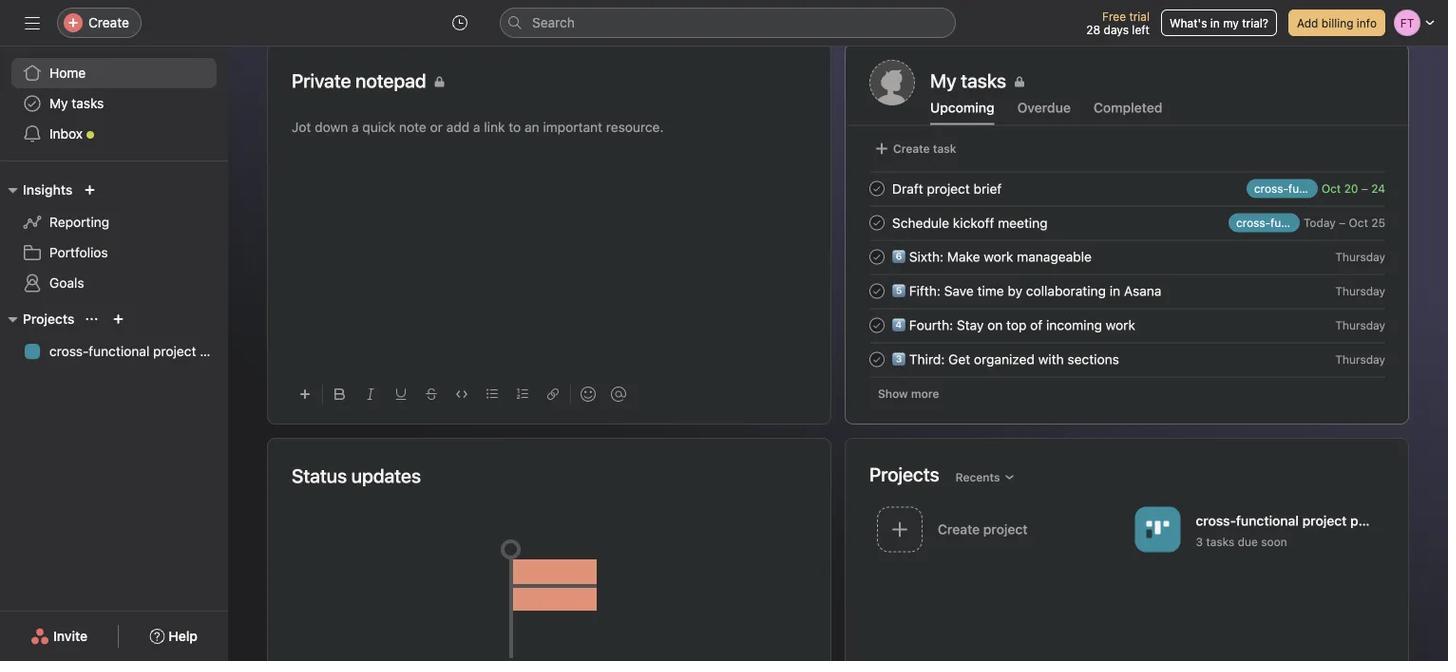 Task type: locate. For each thing, give the bounding box(es) containing it.
cross- for cross-functional project plan
[[49, 344, 89, 359]]

schedule
[[892, 215, 950, 231]]

completed button
[[1094, 100, 1163, 125]]

thursday
[[1336, 250, 1386, 264], [1336, 285, 1386, 298], [1336, 319, 1386, 332], [1336, 353, 1386, 366]]

2 thursday button from the top
[[1336, 285, 1386, 298]]

0 horizontal spatial cross-
[[49, 344, 89, 359]]

upcoming
[[931, 100, 995, 115]]

0 vertical spatial functional
[[89, 344, 150, 359]]

1 horizontal spatial plan
[[1351, 513, 1378, 529]]

create up home link
[[88, 15, 129, 30]]

3️⃣
[[892, 351, 906, 367]]

2 completed checkbox from the top
[[866, 211, 889, 234]]

work right make at the top of the page
[[984, 249, 1014, 264]]

completed image for schedule
[[866, 211, 889, 234]]

0 vertical spatial in
[[1211, 16, 1220, 29]]

search button
[[500, 8, 956, 38]]

1 horizontal spatial –
[[1362, 182, 1369, 195]]

cross-functional project plan
[[49, 344, 226, 359]]

functional inside cross-functional project plan 3 tasks due soon
[[1236, 513, 1299, 529]]

functional down the new project or portfolio image
[[89, 344, 150, 359]]

insert an object image
[[299, 389, 311, 400]]

0 horizontal spatial oct
[[1322, 182, 1341, 195]]

cross- up "3"
[[1196, 513, 1236, 529]]

1 completed image from the top
[[866, 280, 889, 303]]

reporting
[[49, 214, 109, 230]]

functional inside projects element
[[89, 344, 150, 359]]

what's in my trial? button
[[1161, 10, 1277, 36]]

completed image left draft
[[866, 177, 889, 200]]

1 completed checkbox from the top
[[866, 177, 889, 200]]

functional for cross-functional project plan
[[89, 344, 150, 359]]

1 horizontal spatial work
[[1106, 317, 1136, 333]]

1 horizontal spatial in
[[1211, 16, 1220, 29]]

1 vertical spatial cross-
[[1196, 513, 1236, 529]]

completed checkbox left schedule
[[866, 211, 889, 234]]

2 completed checkbox from the top
[[866, 280, 889, 303]]

left
[[1132, 23, 1150, 36]]

billing
[[1322, 16, 1354, 29]]

6️⃣ sixth: make work manageable
[[892, 249, 1092, 264]]

portfolios link
[[11, 238, 217, 268]]

recents button
[[947, 464, 1024, 491]]

goals
[[49, 275, 84, 291]]

bulleted list image
[[487, 389, 498, 400]]

2 thursday from the top
[[1336, 285, 1386, 298]]

0 horizontal spatial projects
[[23, 311, 75, 327]]

oct
[[1322, 182, 1341, 195], [1349, 216, 1369, 230]]

oct left 20
[[1322, 182, 1341, 195]]

my
[[49, 96, 68, 111]]

projects
[[23, 311, 75, 327], [870, 463, 940, 486]]

insights element
[[0, 173, 228, 302]]

in left "my"
[[1211, 16, 1220, 29]]

incoming
[[1047, 317, 1102, 333]]

free
[[1103, 10, 1126, 23]]

2 vertical spatial project
[[1303, 513, 1347, 529]]

at mention image
[[611, 387, 626, 402]]

2 completed image from the top
[[866, 348, 889, 371]]

underline image
[[395, 389, 407, 400]]

1 horizontal spatial cross-
[[1196, 513, 1236, 529]]

completed image left '6️⃣'
[[866, 246, 889, 269]]

add billing info button
[[1289, 10, 1386, 36]]

3 completed image from the top
[[866, 246, 889, 269]]

thursday button
[[1336, 250, 1386, 264], [1336, 285, 1386, 298], [1336, 319, 1386, 332], [1336, 353, 1386, 366]]

cross- inside cross-functional project plan link
[[49, 344, 89, 359]]

25
[[1372, 216, 1386, 230]]

6️⃣
[[892, 249, 906, 264]]

create task
[[893, 142, 957, 155]]

get
[[949, 351, 971, 367]]

1 thursday button from the top
[[1336, 250, 1386, 264]]

status updates
[[292, 465, 421, 487]]

1 vertical spatial plan
[[1351, 513, 1378, 529]]

completed checkbox left 5️⃣
[[866, 280, 889, 303]]

3️⃣ third: get organized with sections
[[892, 351, 1120, 367]]

my
[[1223, 16, 1239, 29]]

insights
[[23, 182, 73, 198]]

4 completed image from the top
[[866, 314, 889, 337]]

tasks right "3"
[[1207, 535, 1235, 549]]

0 horizontal spatial work
[[984, 249, 1014, 264]]

completed image left "3️⃣"
[[866, 348, 889, 371]]

plan inside projects element
[[200, 344, 226, 359]]

my tasks
[[931, 69, 1007, 92]]

projects left the 'recents'
[[870, 463, 940, 486]]

0 vertical spatial oct
[[1322, 182, 1341, 195]]

completed image for 3️⃣
[[866, 348, 889, 371]]

1 thursday from the top
[[1336, 250, 1386, 264]]

add
[[1297, 16, 1319, 29]]

3
[[1196, 535, 1203, 549]]

0 vertical spatial cross-
[[49, 344, 89, 359]]

2 completed image from the top
[[866, 211, 889, 234]]

1 completed checkbox from the top
[[866, 246, 889, 269]]

completed image
[[866, 177, 889, 200], [866, 211, 889, 234], [866, 246, 889, 269], [866, 314, 889, 337]]

1 horizontal spatial tasks
[[1207, 535, 1235, 549]]

1 horizontal spatial projects
[[870, 463, 940, 486]]

in
[[1211, 16, 1220, 29], [1110, 283, 1121, 299]]

1 vertical spatial completed image
[[866, 348, 889, 371]]

project for cross-functional project plan
[[153, 344, 196, 359]]

days
[[1104, 23, 1129, 36]]

completed checkbox left draft
[[866, 177, 889, 200]]

project
[[927, 181, 970, 197], [153, 344, 196, 359], [1303, 513, 1347, 529]]

work down asana
[[1106, 317, 1136, 333]]

0 vertical spatial work
[[984, 249, 1014, 264]]

4 thursday button from the top
[[1336, 353, 1386, 366]]

– right today
[[1339, 216, 1346, 230]]

with
[[1039, 351, 1064, 367]]

functional up soon
[[1236, 513, 1299, 529]]

4 thursday from the top
[[1336, 353, 1386, 366]]

create inside 'button'
[[893, 142, 930, 155]]

4 completed checkbox from the top
[[866, 348, 889, 371]]

code image
[[456, 389, 468, 400]]

–
[[1362, 182, 1369, 195], [1339, 216, 1346, 230]]

oct left '25'
[[1349, 216, 1369, 230]]

completed checkbox left '4️⃣'
[[866, 314, 889, 337]]

1 vertical spatial projects
[[870, 463, 940, 486]]

0 vertical spatial completed checkbox
[[866, 246, 889, 269]]

0 vertical spatial create
[[88, 15, 129, 30]]

0 horizontal spatial in
[[1110, 283, 1121, 299]]

save
[[944, 283, 974, 299]]

0 vertical spatial completed image
[[866, 280, 889, 303]]

show more
[[878, 387, 940, 401]]

1 vertical spatial functional
[[1236, 513, 1299, 529]]

0 horizontal spatial plan
[[200, 344, 226, 359]]

completed checkbox left '6️⃣'
[[866, 246, 889, 269]]

on
[[988, 317, 1003, 333]]

0 vertical spatial projects
[[23, 311, 75, 327]]

functional
[[89, 344, 150, 359], [1236, 513, 1299, 529]]

completed image for 6️⃣
[[866, 246, 889, 269]]

cross- inside cross-functional project plan 3 tasks due soon
[[1196, 513, 1236, 529]]

1 vertical spatial project
[[153, 344, 196, 359]]

oct 20 – 24
[[1322, 182, 1386, 195]]

history image
[[452, 15, 468, 30]]

collaborating
[[1026, 283, 1106, 299]]

thursday for 5️⃣ fifth: save time by collaborating in asana
[[1336, 285, 1386, 298]]

1 horizontal spatial create
[[893, 142, 930, 155]]

1 vertical spatial create
[[893, 142, 930, 155]]

1 horizontal spatial project
[[927, 181, 970, 197]]

3 completed checkbox from the top
[[866, 314, 889, 337]]

create inside dropdown button
[[88, 15, 129, 30]]

thursday for 4️⃣ fourth: stay on top of incoming work
[[1336, 319, 1386, 332]]

toolbar
[[292, 373, 807, 415]]

completed checkbox left "3️⃣"
[[866, 348, 889, 371]]

Completed checkbox
[[866, 177, 889, 200], [866, 211, 889, 234], [866, 314, 889, 337], [866, 348, 889, 371]]

completed image for 5️⃣
[[866, 280, 889, 303]]

kickoff
[[953, 215, 995, 231]]

in left asana
[[1110, 283, 1121, 299]]

Completed checkbox
[[866, 246, 889, 269], [866, 280, 889, 303]]

project inside cross-functional project plan 3 tasks due soon
[[1303, 513, 1347, 529]]

functional for cross-functional project plan 3 tasks due soon
[[1236, 513, 1299, 529]]

cross- for cross-functional project plan 3 tasks due soon
[[1196, 513, 1236, 529]]

draft project brief
[[892, 181, 1002, 197]]

third:
[[909, 351, 945, 367]]

completed image left 5️⃣
[[866, 280, 889, 303]]

1 completed image from the top
[[866, 177, 889, 200]]

2 horizontal spatial project
[[1303, 513, 1347, 529]]

cross-
[[49, 344, 89, 359], [1196, 513, 1236, 529]]

3 thursday from the top
[[1336, 319, 1386, 332]]

completed
[[1094, 100, 1163, 115]]

– left 24
[[1362, 182, 1369, 195]]

1 vertical spatial tasks
[[1207, 535, 1235, 549]]

5️⃣ fifth: save time by collaborating in asana
[[892, 283, 1162, 299]]

1 vertical spatial completed checkbox
[[866, 280, 889, 303]]

tasks inside cross-functional project plan 3 tasks due soon
[[1207, 535, 1235, 549]]

thursday for 6️⃣ sixth: make work manageable
[[1336, 250, 1386, 264]]

completed image
[[866, 280, 889, 303], [866, 348, 889, 371]]

my tasks link
[[931, 67, 1385, 95]]

create for create
[[88, 15, 129, 30]]

plan inside cross-functional project plan 3 tasks due soon
[[1351, 513, 1378, 529]]

completed checkbox for 4️⃣
[[866, 314, 889, 337]]

projects element
[[0, 302, 228, 371]]

create left task
[[893, 142, 930, 155]]

meeting
[[998, 215, 1048, 231]]

0 vertical spatial tasks
[[72, 96, 104, 111]]

0 horizontal spatial create
[[88, 15, 129, 30]]

numbered list image
[[517, 389, 528, 400]]

0 horizontal spatial functional
[[89, 344, 150, 359]]

1 vertical spatial –
[[1339, 216, 1346, 230]]

by
[[1008, 283, 1023, 299]]

top
[[1007, 317, 1027, 333]]

make
[[947, 249, 980, 264]]

reporting link
[[11, 207, 217, 238]]

new image
[[84, 184, 95, 196]]

tasks
[[72, 96, 104, 111], [1207, 535, 1235, 549]]

cross- down show options, current sort, top image
[[49, 344, 89, 359]]

completed checkbox for 5️⃣
[[866, 280, 889, 303]]

0 horizontal spatial project
[[153, 344, 196, 359]]

my tasks link
[[11, 88, 217, 119]]

global element
[[0, 47, 228, 161]]

create for create task
[[893, 142, 930, 155]]

completed image left '4️⃣'
[[866, 314, 889, 337]]

0 horizontal spatial tasks
[[72, 96, 104, 111]]

show options, current sort, top image
[[86, 314, 97, 325]]

tasks right the my
[[72, 96, 104, 111]]

projects down goals
[[23, 311, 75, 327]]

0 vertical spatial plan
[[200, 344, 226, 359]]

link image
[[547, 389, 559, 400]]

completed image left schedule
[[866, 211, 889, 234]]

1 horizontal spatial functional
[[1236, 513, 1299, 529]]

completed checkbox for 6️⃣
[[866, 246, 889, 269]]

0 horizontal spatial –
[[1339, 216, 1346, 230]]

0 vertical spatial –
[[1362, 182, 1369, 195]]

1 horizontal spatial oct
[[1349, 216, 1369, 230]]

3 thursday button from the top
[[1336, 319, 1386, 332]]

new project or portfolio image
[[113, 314, 124, 325]]

cross-functional project plan 3 tasks due soon
[[1196, 513, 1378, 549]]



Task type: vqa. For each thing, say whether or not it's contained in the screenshot.
bottom PROJECTS
yes



Task type: describe. For each thing, give the bounding box(es) containing it.
fourth:
[[909, 317, 953, 333]]

organized
[[974, 351, 1035, 367]]

1 vertical spatial oct
[[1349, 216, 1369, 230]]

completed image for 4️⃣
[[866, 314, 889, 337]]

thursday button for 5️⃣ fifth: save time by collaborating in asana
[[1336, 285, 1386, 298]]

in inside the what's in my trial? button
[[1211, 16, 1220, 29]]

brief
[[974, 181, 1002, 197]]

portfolios
[[49, 245, 108, 260]]

private notepad
[[292, 69, 426, 92]]

projects button
[[0, 308, 75, 331]]

thursday button for 3️⃣ third: get organized with sections
[[1336, 353, 1386, 366]]

asana
[[1124, 283, 1162, 299]]

of
[[1031, 317, 1043, 333]]

home link
[[11, 58, 217, 88]]

add profile photo image
[[870, 60, 915, 106]]

overdue button
[[1018, 100, 1071, 125]]

trial
[[1130, 10, 1150, 23]]

plan for cross-functional project plan 3 tasks due soon
[[1351, 513, 1378, 529]]

add billing info
[[1297, 16, 1377, 29]]

info
[[1357, 16, 1377, 29]]

cross-functional project plan link
[[11, 336, 226, 367]]

projects inside 'dropdown button'
[[23, 311, 75, 327]]

trial?
[[1243, 16, 1269, 29]]

more
[[911, 387, 940, 401]]

notepad
[[356, 69, 426, 92]]

bold image
[[335, 389, 346, 400]]

italics image
[[365, 389, 376, 400]]

completed checkbox for schedule
[[866, 211, 889, 234]]

4️⃣
[[892, 317, 906, 333]]

insights button
[[0, 179, 73, 202]]

completed checkbox for draft
[[866, 177, 889, 200]]

plan for cross-functional project plan
[[200, 344, 226, 359]]

28
[[1087, 23, 1101, 36]]

create project link
[[870, 501, 1128, 562]]

today
[[1304, 216, 1336, 230]]

search list box
[[500, 8, 956, 38]]

fifth:
[[909, 283, 941, 299]]

board image
[[1147, 518, 1170, 541]]

time
[[978, 283, 1004, 299]]

goals link
[[11, 268, 217, 298]]

overdue
[[1018, 100, 1071, 115]]

home
[[49, 65, 86, 81]]

due
[[1238, 535, 1258, 549]]

today – oct 25
[[1304, 216, 1386, 230]]

1 vertical spatial in
[[1110, 283, 1121, 299]]

thursday for 3️⃣ third: get organized with sections
[[1336, 353, 1386, 366]]

create task button
[[870, 135, 961, 162]]

invite
[[53, 629, 88, 644]]

invite button
[[18, 620, 100, 654]]

thursday button for 4️⃣ fourth: stay on top of incoming work
[[1336, 319, 1386, 332]]

tasks inside "link"
[[72, 96, 104, 111]]

stay
[[957, 317, 984, 333]]

upcoming button
[[931, 100, 995, 125]]

draft
[[892, 181, 924, 197]]

show more button
[[870, 381, 948, 407]]

search
[[532, 15, 575, 30]]

hide sidebar image
[[25, 15, 40, 30]]

create project
[[938, 522, 1028, 537]]

schedule kickoff meeting
[[892, 215, 1048, 231]]

soon
[[1261, 535, 1288, 549]]

5️⃣
[[892, 283, 906, 299]]

strikethrough image
[[426, 389, 437, 400]]

emoji image
[[581, 387, 596, 402]]

what's in my trial?
[[1170, 16, 1269, 29]]

help button
[[137, 620, 210, 654]]

inbox link
[[11, 119, 217, 149]]

project for cross-functional project plan 3 tasks due soon
[[1303, 513, 1347, 529]]

help
[[169, 629, 198, 644]]

my tasks
[[49, 96, 104, 111]]

show
[[878, 387, 908, 401]]

task
[[933, 142, 957, 155]]

completed checkbox for 3️⃣
[[866, 348, 889, 371]]

20
[[1345, 182, 1359, 195]]

0 vertical spatial project
[[927, 181, 970, 197]]

what's
[[1170, 16, 1208, 29]]

sections
[[1068, 351, 1120, 367]]

inbox
[[49, 126, 83, 142]]

1 vertical spatial work
[[1106, 317, 1136, 333]]

24
[[1372, 182, 1386, 195]]

completed image for draft
[[866, 177, 889, 200]]

recents
[[956, 471, 1000, 484]]

sixth:
[[909, 249, 944, 264]]

manageable
[[1017, 249, 1092, 264]]

4️⃣ fourth: stay on top of incoming work
[[892, 317, 1136, 333]]

private
[[292, 69, 351, 92]]

thursday button for 6️⃣ sixth: make work manageable
[[1336, 250, 1386, 264]]



